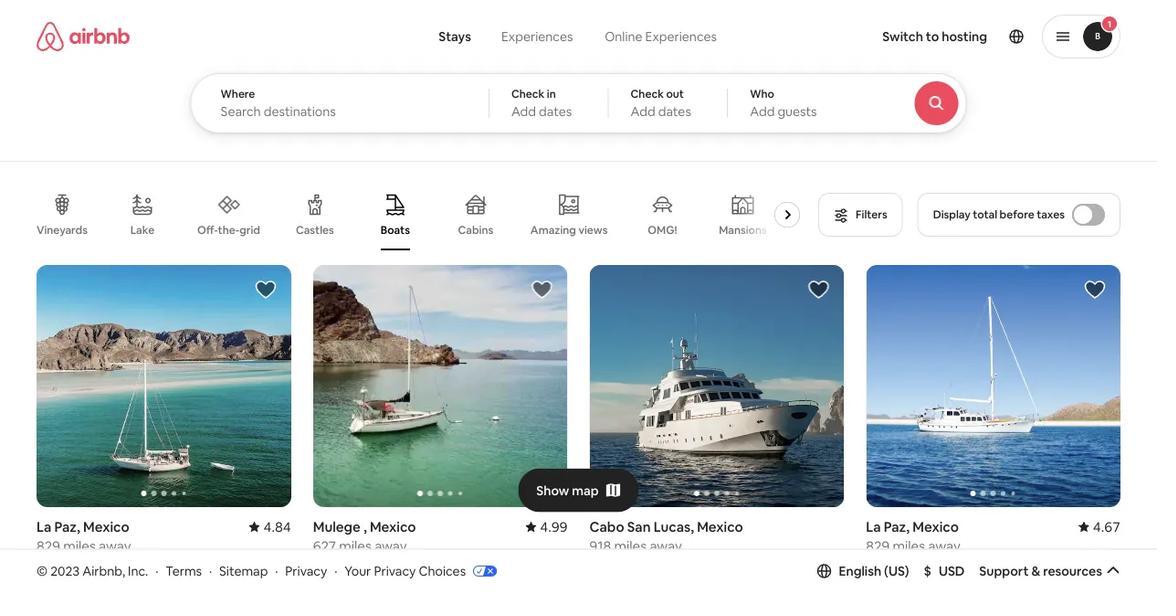 Task type: vqa. For each thing, say whether or not it's contained in the screenshot.
Report this listing
no



Task type: describe. For each thing, give the bounding box(es) containing it.
&
[[1032, 563, 1041, 579]]

your
[[345, 563, 371, 579]]

2 829 from the left
[[867, 537, 890, 555]]

4.99
[[540, 518, 568, 535]]

2023
[[50, 563, 80, 579]]

3 nov from the left
[[867, 556, 892, 574]]

experiences inside experiences 'button'
[[502, 28, 573, 45]]

3 · from the left
[[275, 563, 278, 579]]

experiences inside online experiences link
[[646, 28, 717, 45]]

vineyards
[[37, 223, 88, 237]]

online experiences link
[[589, 18, 734, 55]]

experiences button
[[486, 18, 589, 55]]

the-
[[218, 223, 240, 237]]

check out add dates
[[631, 87, 692, 120]]

627
[[313, 537, 336, 555]]

check for check in add dates
[[512, 87, 545, 101]]

display total before taxes button
[[918, 193, 1121, 237]]

none search field containing stays
[[191, 0, 1017, 133]]

online experiences
[[605, 28, 717, 45]]

switch to hosting
[[883, 28, 988, 45]]

1 paz, from the left
[[54, 518, 80, 535]]

(us)
[[885, 563, 910, 579]]

terms · sitemap · privacy ·
[[166, 563, 338, 579]]

mexico inside cabo san lucas, mexico 918 miles away
[[697, 518, 744, 535]]

support & resources button
[[980, 563, 1121, 579]]

2 add to wishlist: la paz, mexico image from the left
[[1085, 279, 1107, 301]]

filters button
[[819, 193, 904, 237]]

group containing off-the-grid
[[37, 179, 808, 250]]

,
[[364, 518, 367, 535]]

switch to hosting link
[[872, 17, 999, 56]]

3 – from the left
[[903, 556, 910, 574]]

to
[[927, 28, 940, 45]]

english (us) button
[[818, 563, 910, 579]]

lucas,
[[654, 518, 695, 535]]

1 la paz, mexico 829 miles away nov 1 – 6 from the left
[[37, 518, 131, 574]]

1 mexico from the left
[[83, 518, 129, 535]]

display
[[934, 207, 971, 222]]

2 la paz, mexico 829 miles away nov 1 – 6 from the left
[[867, 518, 961, 574]]

nov for nov 1 – 6
[[37, 556, 61, 574]]

stays tab panel
[[191, 73, 1017, 133]]

mansions
[[719, 223, 767, 237]]

cabins
[[458, 223, 494, 237]]

out
[[667, 87, 684, 101]]

1 privacy from the left
[[285, 563, 327, 579]]

show map
[[537, 482, 599, 499]]

add to wishlist: mulege , mexico image
[[531, 279, 553, 301]]

4.67
[[1094, 518, 1121, 535]]

usd
[[939, 563, 965, 579]]

hosting
[[942, 28, 988, 45]]

taxes
[[1037, 207, 1066, 222]]

lake
[[130, 223, 155, 237]]

1 away from the left
[[99, 537, 131, 555]]

$
[[925, 563, 932, 579]]

add for check in add dates
[[512, 103, 537, 120]]

english
[[839, 563, 882, 579]]

4 mexico from the left
[[913, 518, 960, 535]]

dates for check in add dates
[[539, 103, 572, 120]]

away inside cabo san lucas, mexico 918 miles away
[[650, 537, 683, 555]]

cabo
[[590, 518, 625, 535]]

support & resources
[[980, 563, 1103, 579]]

check for check out add dates
[[631, 87, 664, 101]]

1 829 from the left
[[37, 537, 60, 555]]

stays button
[[424, 18, 486, 55]]

amazing
[[531, 223, 577, 237]]

1 miles from the left
[[63, 537, 96, 555]]



Task type: locate. For each thing, give the bounding box(es) containing it.
where
[[221, 87, 255, 101]]

what can we help you find? tab list
[[424, 18, 589, 55]]

– left airbnb,
[[73, 556, 80, 574]]

6
[[83, 556, 91, 574], [341, 556, 349, 574], [913, 556, 921, 574]]

support
[[980, 563, 1029, 579]]

miles
[[63, 537, 96, 555], [339, 537, 372, 555], [615, 537, 647, 555], [893, 537, 926, 555]]

829 up english (us)
[[867, 537, 890, 555]]

6 left 11
[[341, 556, 349, 574]]

add inside "check in add dates"
[[512, 103, 537, 120]]

display total before taxes
[[934, 207, 1066, 222]]

add inside check out add dates
[[631, 103, 656, 120]]

2 horizontal spatial –
[[903, 556, 910, 574]]

0 horizontal spatial check
[[512, 87, 545, 101]]

1 – from the left
[[73, 556, 80, 574]]

2 privacy from the left
[[374, 563, 416, 579]]

miles inside cabo san lucas, mexico 918 miles away
[[615, 537, 647, 555]]

1 6 from the left
[[83, 556, 91, 574]]

2 horizontal spatial add
[[751, 103, 775, 120]]

choices
[[419, 563, 466, 579]]

1 horizontal spatial nov
[[313, 556, 338, 574]]

check
[[512, 87, 545, 101], [631, 87, 664, 101]]

profile element
[[762, 0, 1121, 73]]

away down lucas,
[[650, 537, 683, 555]]

resources
[[1044, 563, 1103, 579]]

sitemap link
[[219, 563, 268, 579]]

add for check out add dates
[[631, 103, 656, 120]]

la up ©
[[37, 518, 51, 535]]

· left 'privacy' link
[[275, 563, 278, 579]]

map
[[572, 482, 599, 499]]

miles up 2023
[[63, 537, 96, 555]]

2 check from the left
[[631, 87, 664, 101]]

©
[[37, 563, 48, 579]]

experiences
[[502, 28, 573, 45], [646, 28, 717, 45]]

add down experiences 'button'
[[512, 103, 537, 120]]

off-the-grid
[[197, 223, 260, 237]]

4 away from the left
[[929, 537, 961, 555]]

– for nov 1 – 6
[[73, 556, 80, 574]]

dates
[[539, 103, 572, 120], [659, 103, 692, 120]]

inc.
[[128, 563, 148, 579]]

2 · from the left
[[209, 563, 212, 579]]

add to wishlist: cabo san lucas, mexico image
[[808, 279, 830, 301]]

add down who
[[751, 103, 775, 120]]

mexico right lucas,
[[697, 518, 744, 535]]

1 nov from the left
[[37, 556, 61, 574]]

away up $ usd
[[929, 537, 961, 555]]

nov down 627
[[313, 556, 338, 574]]

829
[[37, 537, 60, 555], [867, 537, 890, 555]]

add inside who add guests
[[751, 103, 775, 120]]

privacy link
[[285, 563, 327, 579]]

paz,
[[54, 518, 80, 535], [884, 518, 910, 535]]

before
[[1000, 207, 1035, 222]]

add down online experiences
[[631, 103, 656, 120]]

show
[[537, 482, 570, 499]]

mexico up airbnb,
[[83, 518, 129, 535]]

mexico up $
[[913, 518, 960, 535]]

off-
[[197, 223, 218, 237]]

2 – from the left
[[352, 556, 359, 574]]

2 nov from the left
[[313, 556, 338, 574]]

airbnb,
[[82, 563, 125, 579]]

stays
[[439, 28, 472, 45]]

la up english (us)
[[867, 518, 882, 535]]

1 horizontal spatial la paz, mexico 829 miles away nov 1 – 6
[[867, 518, 961, 574]]

6 inside mulege , mexico 627 miles away nov 6 – 11
[[341, 556, 349, 574]]

1 experiences from the left
[[502, 28, 573, 45]]

4.84 out of 5 average rating image
[[249, 518, 291, 535]]

away up 'your privacy choices'
[[375, 537, 407, 555]]

2 experiences from the left
[[646, 28, 717, 45]]

paz, up 2023
[[54, 518, 80, 535]]

0 horizontal spatial privacy
[[285, 563, 327, 579]]

1 horizontal spatial add
[[631, 103, 656, 120]]

check inside check out add dates
[[631, 87, 664, 101]]

mexico inside mulege , mexico 627 miles away nov 6 – 11
[[370, 518, 416, 535]]

online
[[605, 28, 643, 45]]

total
[[974, 207, 998, 222]]

who
[[751, 87, 775, 101]]

grid
[[240, 223, 260, 237]]

1
[[1108, 18, 1112, 30], [64, 556, 70, 574], [895, 556, 900, 574]]

paz, up (us) at right
[[884, 518, 910, 535]]

1 horizontal spatial experiences
[[646, 28, 717, 45]]

· right inc.
[[156, 563, 159, 579]]

1 horizontal spatial 829
[[867, 537, 890, 555]]

2 add from the left
[[631, 103, 656, 120]]

terms
[[166, 563, 202, 579]]

2 horizontal spatial 1
[[1108, 18, 1112, 30]]

miles down the san on the right bottom of the page
[[615, 537, 647, 555]]

2 miles from the left
[[339, 537, 372, 555]]

4.67 out of 5 average rating image
[[1079, 518, 1121, 535]]

views
[[579, 223, 608, 237]]

· left the your
[[335, 563, 338, 579]]

nov
[[37, 556, 61, 574], [313, 556, 338, 574], [867, 556, 892, 574]]

group
[[37, 179, 808, 250], [37, 265, 291, 507], [313, 265, 568, 507], [590, 265, 845, 507], [867, 265, 1121, 507]]

3 away from the left
[[650, 537, 683, 555]]

–
[[73, 556, 80, 574], [352, 556, 359, 574], [903, 556, 910, 574]]

1 horizontal spatial –
[[352, 556, 359, 574]]

check in add dates
[[512, 87, 572, 120]]

1 horizontal spatial check
[[631, 87, 664, 101]]

mexico
[[83, 518, 129, 535], [370, 518, 416, 535], [697, 518, 744, 535], [913, 518, 960, 535]]

away
[[99, 537, 131, 555], [375, 537, 407, 555], [650, 537, 683, 555], [929, 537, 961, 555]]

0 horizontal spatial 1
[[64, 556, 70, 574]]

your privacy choices link
[[345, 563, 497, 580]]

$ usd
[[925, 563, 965, 579]]

switch
[[883, 28, 924, 45]]

0 horizontal spatial add to wishlist: la paz, mexico image
[[255, 279, 277, 301]]

– inside mulege , mexico 627 miles away nov 6 – 11
[[352, 556, 359, 574]]

1 la from the left
[[37, 518, 51, 535]]

4 miles from the left
[[893, 537, 926, 555]]

None search field
[[191, 0, 1017, 133]]

dates inside "check in add dates"
[[539, 103, 572, 120]]

0 horizontal spatial 829
[[37, 537, 60, 555]]

experiences up the in
[[502, 28, 573, 45]]

829 up ©
[[37, 537, 60, 555]]

1 horizontal spatial paz,
[[884, 518, 910, 535]]

away up airbnb,
[[99, 537, 131, 555]]

0 horizontal spatial la
[[37, 518, 51, 535]]

0 horizontal spatial paz,
[[54, 518, 80, 535]]

© 2023 airbnb, inc. ·
[[37, 563, 159, 579]]

check left the in
[[512, 87, 545, 101]]

filters
[[856, 207, 888, 222]]

0 horizontal spatial 6
[[83, 556, 91, 574]]

experiences right online
[[646, 28, 717, 45]]

– left $
[[903, 556, 910, 574]]

mulege , mexico 627 miles away nov 6 – 11
[[313, 518, 416, 574]]

dates down the in
[[539, 103, 572, 120]]

miles down ,
[[339, 537, 372, 555]]

nov inside mulege , mexico 627 miles away nov 6 – 11
[[313, 556, 338, 574]]

4.84
[[264, 518, 291, 535]]

miles inside mulege , mexico 627 miles away nov 6 – 11
[[339, 537, 372, 555]]

1 · from the left
[[156, 563, 159, 579]]

1 add to wishlist: la paz, mexico image from the left
[[255, 279, 277, 301]]

1 horizontal spatial dates
[[659, 103, 692, 120]]

dates inside check out add dates
[[659, 103, 692, 120]]

0 horizontal spatial nov
[[37, 556, 61, 574]]

la paz, mexico 829 miles away nov 1 – 6
[[37, 518, 131, 574], [867, 518, 961, 574]]

away inside mulege , mexico 627 miles away nov 6 – 11
[[375, 537, 407, 555]]

show map button
[[518, 468, 639, 512]]

omg!
[[648, 223, 678, 237]]

check left out
[[631, 87, 664, 101]]

2 horizontal spatial nov
[[867, 556, 892, 574]]

amazing views
[[531, 223, 608, 237]]

1 horizontal spatial 1
[[895, 556, 900, 574]]

privacy down 627
[[285, 563, 327, 579]]

mulege
[[313, 518, 361, 535]]

1 horizontal spatial la
[[867, 518, 882, 535]]

4.99 out of 5 average rating image
[[526, 518, 568, 535]]

2 paz, from the left
[[884, 518, 910, 535]]

miles up (us) at right
[[893, 537, 926, 555]]

guests
[[778, 103, 818, 120]]

add to wishlist: la paz, mexico image
[[255, 279, 277, 301], [1085, 279, 1107, 301]]

dates for check out add dates
[[659, 103, 692, 120]]

2 dates from the left
[[659, 103, 692, 120]]

918
[[590, 537, 612, 555]]

2 la from the left
[[867, 518, 882, 535]]

1 add from the left
[[512, 103, 537, 120]]

1 dates from the left
[[539, 103, 572, 120]]

0 horizontal spatial experiences
[[502, 28, 573, 45]]

mexico right ,
[[370, 518, 416, 535]]

in
[[547, 87, 556, 101]]

2 mexico from the left
[[370, 518, 416, 535]]

san
[[628, 518, 651, 535]]

0 horizontal spatial la paz, mexico 829 miles away nov 1 – 6
[[37, 518, 131, 574]]

cabo san lucas, mexico 918 miles away
[[590, 518, 744, 555]]

check inside "check in add dates"
[[512, 87, 545, 101]]

1 button
[[1043, 15, 1121, 58]]

1 check from the left
[[512, 87, 545, 101]]

2 away from the left
[[375, 537, 407, 555]]

3 miles from the left
[[615, 537, 647, 555]]

0 horizontal spatial –
[[73, 556, 80, 574]]

3 add from the left
[[751, 103, 775, 120]]

2 horizontal spatial 6
[[913, 556, 921, 574]]

dates down out
[[659, 103, 692, 120]]

nov left airbnb,
[[37, 556, 61, 574]]

0 horizontal spatial add
[[512, 103, 537, 120]]

your privacy choices
[[345, 563, 466, 579]]

1 horizontal spatial add to wishlist: la paz, mexico image
[[1085, 279, 1107, 301]]

0 horizontal spatial dates
[[539, 103, 572, 120]]

3 mexico from the left
[[697, 518, 744, 535]]

privacy right 11
[[374, 563, 416, 579]]

nov left $
[[867, 556, 892, 574]]

4 · from the left
[[335, 563, 338, 579]]

– left 11
[[352, 556, 359, 574]]

boats
[[381, 223, 410, 237]]

sitemap
[[219, 563, 268, 579]]

2 6 from the left
[[341, 556, 349, 574]]

3 6 from the left
[[913, 556, 921, 574]]

6 left $
[[913, 556, 921, 574]]

castles
[[296, 223, 334, 237]]

1 horizontal spatial 6
[[341, 556, 349, 574]]

english (us)
[[839, 563, 910, 579]]

1 inside dropdown button
[[1108, 18, 1112, 30]]

– for nov 6 – 11
[[352, 556, 359, 574]]

privacy
[[285, 563, 327, 579], [374, 563, 416, 579]]

nov for nov 6 – 11
[[313, 556, 338, 574]]

11
[[362, 556, 373, 574]]

la
[[37, 518, 51, 535], [867, 518, 882, 535]]

·
[[156, 563, 159, 579], [209, 563, 212, 579], [275, 563, 278, 579], [335, 563, 338, 579]]

who add guests
[[751, 87, 818, 120]]

1 horizontal spatial privacy
[[374, 563, 416, 579]]

· right terms
[[209, 563, 212, 579]]

terms link
[[166, 563, 202, 579]]

add
[[512, 103, 537, 120], [631, 103, 656, 120], [751, 103, 775, 120]]

6 right 2023
[[83, 556, 91, 574]]

Where field
[[221, 103, 460, 120]]



